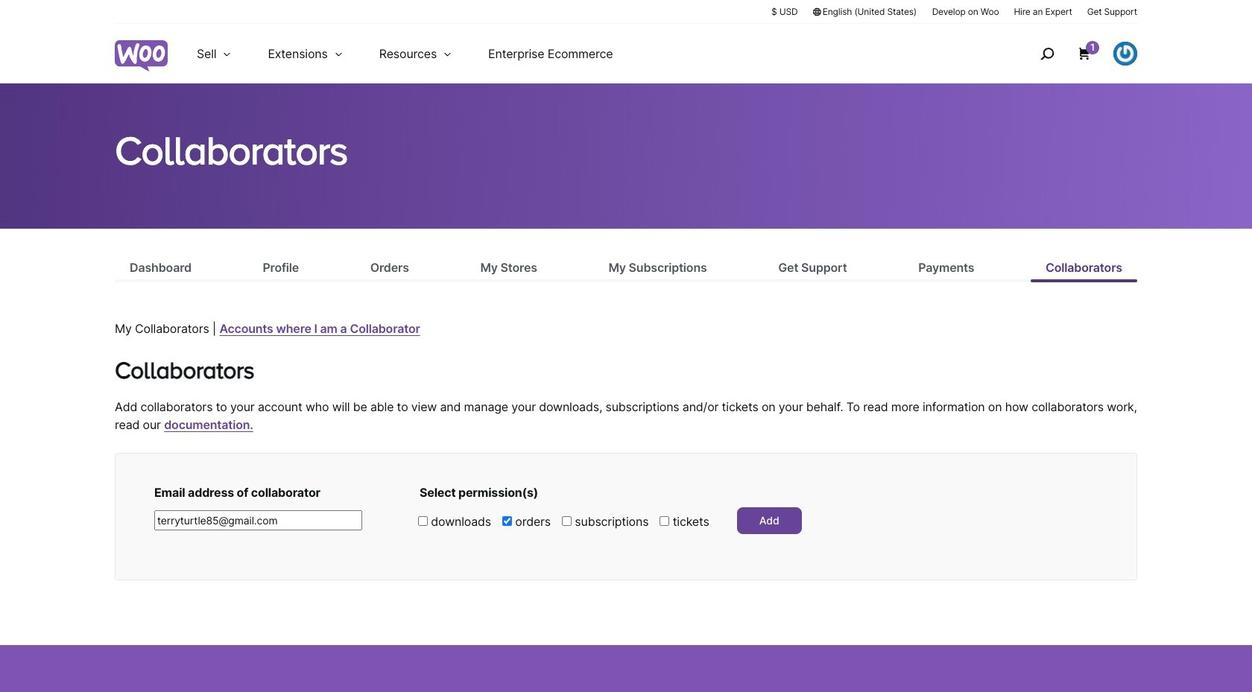 Task type: locate. For each thing, give the bounding box(es) containing it.
open account menu image
[[1114, 42, 1138, 66]]

None checkbox
[[418, 517, 428, 526], [660, 517, 670, 526], [418, 517, 428, 526], [660, 517, 670, 526]]

None checkbox
[[503, 517, 512, 526], [562, 517, 572, 526], [503, 517, 512, 526], [562, 517, 572, 526]]

search image
[[1036, 42, 1060, 66]]



Task type: describe. For each thing, give the bounding box(es) containing it.
service navigation menu element
[[1009, 29, 1138, 78]]



Task type: vqa. For each thing, say whether or not it's contained in the screenshot.
stunning to the top
no



